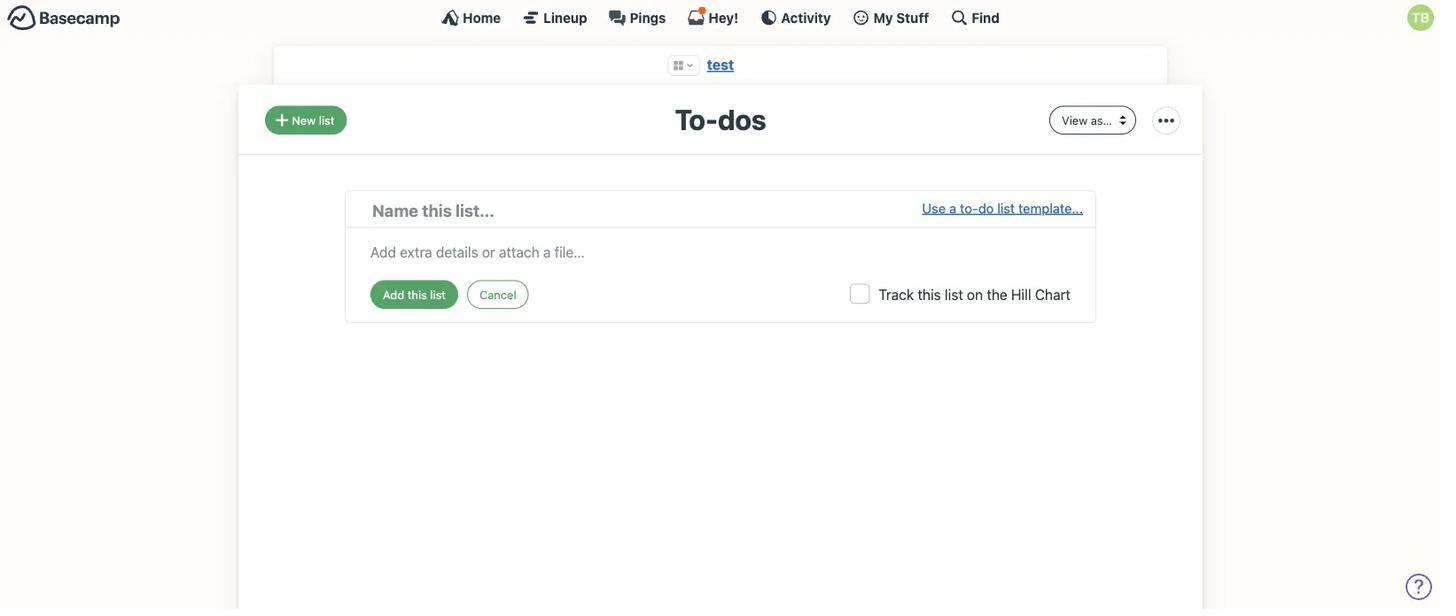 Task type: describe. For each thing, give the bounding box(es) containing it.
2 horizontal spatial list
[[998, 200, 1015, 216]]

hey! button
[[687, 6, 739, 27]]

to-
[[960, 200, 978, 216]]

as…
[[1091, 113, 1112, 127]]

hey!
[[709, 10, 739, 25]]

use a to-do list template...
[[922, 200, 1083, 216]]

track this list on the hill chart
[[879, 286, 1071, 303]]

tim burton image
[[1408, 4, 1434, 31]]

lineup link
[[522, 9, 587, 27]]

cancel
[[480, 288, 516, 301]]

track
[[879, 286, 914, 303]]

template...
[[1019, 200, 1083, 216]]

this
[[918, 286, 941, 303]]

the
[[987, 286, 1008, 303]]

to-
[[675, 102, 718, 136]]

view as… button
[[1050, 106, 1136, 135]]

find
[[972, 10, 1000, 25]]

lineup
[[544, 10, 587, 25]]

activity link
[[760, 9, 831, 27]]

2 vertical spatial list
[[945, 286, 963, 303]]

Name this list… text field
[[372, 198, 922, 223]]

use a to-do list template... link
[[922, 198, 1083, 223]]

on
[[967, 286, 983, 303]]

do
[[978, 200, 994, 216]]

use
[[922, 200, 946, 216]]

activity
[[781, 10, 831, 25]]

new list
[[292, 113, 335, 127]]



Task type: vqa. For each thing, say whether or not it's contained in the screenshot.
Tim Burton icon
yes



Task type: locate. For each thing, give the bounding box(es) containing it.
None submit
[[371, 280, 458, 309]]

list
[[319, 113, 335, 127], [998, 200, 1015, 216], [945, 286, 963, 303]]

hill chart
[[1011, 286, 1071, 303]]

home link
[[442, 9, 501, 27]]

list right do
[[998, 200, 1015, 216]]

my stuff
[[874, 10, 929, 25]]

0 horizontal spatial list
[[319, 113, 335, 127]]

new list link
[[265, 106, 347, 135]]

test
[[707, 56, 734, 73]]

my
[[874, 10, 893, 25]]

None text field
[[371, 237, 1071, 263]]

home
[[463, 10, 501, 25]]

cancel button
[[467, 280, 529, 309]]

dos
[[718, 102, 766, 136]]

my stuff button
[[852, 9, 929, 27]]

stuff
[[896, 10, 929, 25]]

find button
[[951, 9, 1000, 27]]

1 vertical spatial list
[[998, 200, 1015, 216]]

to-dos
[[675, 102, 766, 136]]

switch accounts image
[[7, 4, 121, 32]]

view
[[1062, 113, 1088, 127]]

1 horizontal spatial list
[[945, 286, 963, 303]]

a
[[949, 200, 957, 216]]

view as…
[[1062, 113, 1112, 127]]

0 vertical spatial list
[[319, 113, 335, 127]]

main element
[[0, 0, 1441, 35]]

list right new
[[319, 113, 335, 127]]

pings button
[[609, 9, 666, 27]]

new
[[292, 113, 316, 127]]

test link
[[707, 56, 734, 73]]

list left on
[[945, 286, 963, 303]]

pings
[[630, 10, 666, 25]]



